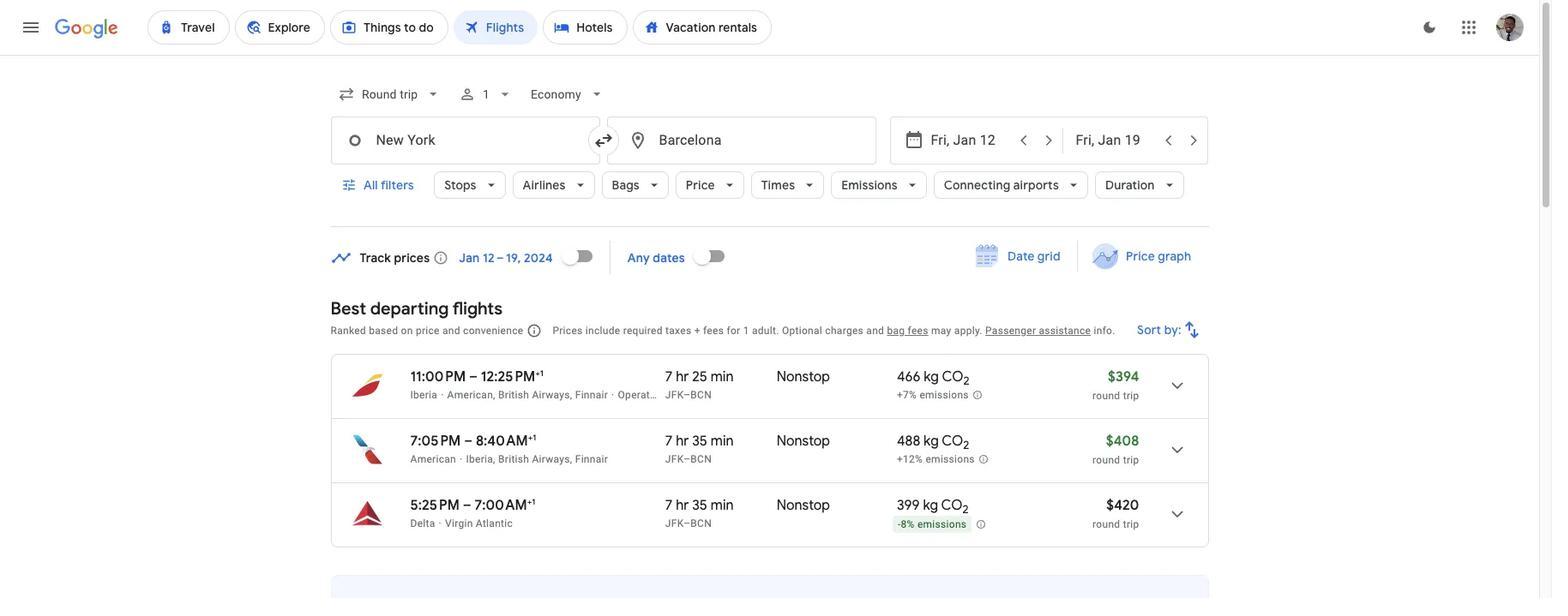 Task type: vqa. For each thing, say whether or not it's contained in the screenshot.
BAGS popup button
yes



Task type: locate. For each thing, give the bounding box(es) containing it.
iberia down 11:00 pm text field
[[410, 389, 438, 401]]

emissions down 399 kg co 2
[[918, 519, 967, 531]]

2 vertical spatial jfk
[[665, 518, 684, 530]]

0 vertical spatial price
[[686, 178, 715, 193]]

0 vertical spatial finnair
[[575, 389, 608, 401]]

8%
[[901, 519, 915, 531]]

1 vertical spatial finnair
[[575, 454, 608, 466]]

kg inside 466 kg co 2
[[924, 369, 939, 386]]

1 bcn from the top
[[691, 389, 712, 401]]

finnair
[[575, 389, 608, 401], [575, 454, 608, 466]]

0 horizontal spatial iberia
[[410, 389, 438, 401]]

1 inside 5:25 pm – 7:00 am + 1
[[532, 497, 536, 508]]

nonstop for 399
[[777, 497, 830, 515]]

finnair for 8:40 am
[[575, 454, 608, 466]]

co up +7% emissions
[[942, 369, 964, 386]]

2 vertical spatial nonstop
[[777, 497, 830, 515]]

connecting airports
[[944, 178, 1059, 193]]

None text field
[[331, 117, 600, 165]]

trip inside $394 round trip
[[1123, 390, 1139, 402]]

– inside 7 hr 25 min jfk – bcn
[[684, 389, 691, 401]]

0 vertical spatial nonstop
[[777, 369, 830, 386]]

2 finnair from the top
[[575, 454, 608, 466]]

for left adult.
[[727, 325, 740, 337]]

kg inside 399 kg co 2
[[923, 497, 938, 515]]

1 vertical spatial total duration 7 hr 35 min. element
[[665, 497, 777, 517]]

+ inside the 7:05 pm – 8:40 am + 1
[[528, 432, 533, 443]]

view price history image
[[1155, 587, 1196, 599]]

1 vertical spatial kg
[[924, 433, 939, 450]]

1 vertical spatial 2
[[963, 438, 969, 453]]

0 vertical spatial 7
[[665, 369, 673, 386]]

 image inside best departing flights main content
[[439, 518, 442, 530]]

0 vertical spatial airways,
[[532, 389, 572, 401]]

1 vertical spatial emissions
[[926, 454, 975, 466]]

0 vertical spatial 35
[[692, 433, 708, 450]]

british down arrival time: 8:40 am on  saturday, january 13. "text box"
[[498, 454, 529, 466]]

+ up american, british airways, finnair
[[535, 368, 540, 379]]

1 vertical spatial trip
[[1123, 455, 1139, 467]]

1 nonstop from the top
[[777, 369, 830, 386]]

+7% emissions
[[897, 390, 969, 402]]

0 horizontal spatial and
[[443, 325, 460, 337]]

bags
[[612, 178, 640, 193]]

price left "graph"
[[1126, 249, 1155, 264]]

3 7 from the top
[[665, 497, 673, 515]]

2 nonstop flight. element from the top
[[777, 433, 830, 453]]

fees right taxes
[[703, 325, 724, 337]]

1 british from the top
[[498, 389, 529, 401]]

learn more about ranking image
[[527, 323, 542, 339]]

main menu image
[[21, 17, 41, 38]]

7
[[665, 369, 673, 386], [665, 433, 673, 450], [665, 497, 673, 515]]

2 hr from the top
[[676, 433, 689, 450]]

1 for 7:00 am
[[532, 497, 536, 508]]

3 trip from the top
[[1123, 519, 1139, 531]]

prices
[[553, 325, 583, 337]]

1 vertical spatial nonstop flight. element
[[777, 433, 830, 453]]

kg for 399
[[923, 497, 938, 515]]

sort
[[1137, 322, 1161, 338]]

0 vertical spatial nonstop flight. element
[[777, 369, 830, 388]]

0 vertical spatial min
[[711, 369, 734, 386]]

2 35 from the top
[[692, 497, 708, 515]]

2 total duration 7 hr 35 min. element from the top
[[665, 497, 777, 517]]

1 vertical spatial round
[[1093, 455, 1120, 467]]

+
[[694, 325, 700, 337], [535, 368, 540, 379], [528, 432, 533, 443], [527, 497, 532, 508]]

trip for $408
[[1123, 455, 1139, 467]]

0 vertical spatial kg
[[924, 369, 939, 386]]

3 round from the top
[[1093, 519, 1120, 531]]

hr inside 7 hr 25 min jfk – bcn
[[676, 369, 689, 386]]

1 7 hr 35 min jfk – bcn from the top
[[665, 433, 734, 466]]

+12% emissions
[[897, 454, 975, 466]]

nonstop
[[777, 369, 830, 386], [777, 433, 830, 450], [777, 497, 830, 515]]

for
[[727, 325, 740, 337], [708, 389, 722, 401]]

apply.
[[954, 325, 983, 337]]

3 nonstop from the top
[[777, 497, 830, 515]]

hr for 7:00 am
[[676, 497, 689, 515]]

ranked based on price and convenience
[[331, 325, 523, 337]]

$394 round trip
[[1093, 369, 1139, 402]]

1 inside the 7:05 pm – 8:40 am + 1
[[533, 432, 536, 443]]

emissions for 488
[[926, 454, 975, 466]]

round inside $394 round trip
[[1093, 390, 1120, 402]]

1 min from the top
[[711, 369, 734, 386]]

2 trip from the top
[[1123, 455, 1139, 467]]

1 horizontal spatial for
[[727, 325, 740, 337]]

kg up -8% emissions
[[923, 497, 938, 515]]

2 vertical spatial emissions
[[918, 519, 967, 531]]

3 nonstop flight. element from the top
[[777, 497, 830, 517]]

1 button
[[452, 74, 520, 115]]

1 round from the top
[[1093, 390, 1120, 402]]

None field
[[331, 79, 448, 110], [524, 79, 612, 110], [331, 79, 448, 110], [524, 79, 612, 110]]

american, british airways, finnair
[[447, 389, 608, 401]]

trip inside $420 round trip
[[1123, 519, 1139, 531]]

0 vertical spatial hr
[[676, 369, 689, 386]]

1 7 from the top
[[665, 369, 673, 386]]

round down the $394 "text box"
[[1093, 390, 1120, 402]]

american
[[410, 454, 456, 466]]

jfk
[[665, 389, 684, 401], [665, 454, 684, 466], [665, 518, 684, 530]]

graph
[[1158, 249, 1192, 264]]

1 vertical spatial min
[[711, 433, 734, 450]]

flights
[[453, 298, 503, 320]]

2 round from the top
[[1093, 455, 1120, 467]]

1 vertical spatial price
[[1126, 249, 1155, 264]]

7 hr 25 min jfk – bcn
[[665, 369, 734, 401]]

nonstop flight. element
[[777, 369, 830, 388], [777, 433, 830, 453], [777, 497, 830, 517]]

round inside $408 round trip
[[1093, 455, 1120, 467]]

0 vertical spatial trip
[[1123, 390, 1139, 402]]

0 vertical spatial emissions
[[920, 390, 969, 402]]

1 horizontal spatial iberia
[[679, 389, 706, 401]]

kg
[[924, 369, 939, 386], [924, 433, 939, 450], [923, 497, 938, 515]]

2024
[[524, 250, 553, 265]]

min inside 7 hr 25 min jfk – bcn
[[711, 369, 734, 386]]

+ down iberia, british airways, finnair
[[527, 497, 532, 508]]

2 up -8% emissions
[[963, 503, 969, 517]]

0 horizontal spatial for
[[708, 389, 722, 401]]

1 vertical spatial airways,
[[532, 454, 572, 466]]

min for 488
[[711, 433, 734, 450]]

airways, for 8:40 am
[[532, 454, 572, 466]]

kg inside 488 kg co 2
[[924, 433, 939, 450]]

3 min from the top
[[711, 497, 734, 515]]

466
[[897, 369, 921, 386]]

2 airways, from the top
[[532, 454, 572, 466]]

price
[[686, 178, 715, 193], [1126, 249, 1155, 264]]

for down total duration 7 hr 25 min. "element"
[[708, 389, 722, 401]]

1 finnair from the top
[[575, 389, 608, 401]]

7 for 12:25 pm
[[665, 369, 673, 386]]

fees right bag
[[908, 325, 929, 337]]

2 inside 488 kg co 2
[[963, 438, 969, 453]]

emissions
[[920, 390, 969, 402], [926, 454, 975, 466], [918, 519, 967, 531]]

nonstop flight. element for 466
[[777, 369, 830, 388]]

0 vertical spatial 7 hr 35 min jfk – bcn
[[665, 433, 734, 466]]

iberia down "25"
[[679, 389, 706, 401]]

2 inside 399 kg co 2
[[963, 503, 969, 517]]

2 fees from the left
[[908, 325, 929, 337]]

2 vertical spatial co
[[941, 497, 963, 515]]

5:25 pm
[[410, 497, 460, 515]]

times
[[761, 178, 795, 193]]

co inside 399 kg co 2
[[941, 497, 963, 515]]

date
[[1007, 249, 1034, 264]]

1 vertical spatial 35
[[692, 497, 708, 515]]

kg up +12% emissions
[[924, 433, 939, 450]]

sort by:
[[1137, 322, 1181, 338]]

+7%
[[897, 390, 917, 402]]

0 vertical spatial jfk
[[665, 389, 684, 401]]

jan
[[459, 250, 480, 265]]

Arrival time: 7:00 AM on  Saturday, January 13. text field
[[475, 497, 536, 515]]

2 jfk from the top
[[665, 454, 684, 466]]

and right the price in the bottom left of the page
[[443, 325, 460, 337]]

1 jfk from the top
[[665, 389, 684, 401]]

2 7 from the top
[[665, 433, 673, 450]]

1 vertical spatial jfk
[[665, 454, 684, 466]]

hr for 12:25 pm
[[676, 369, 689, 386]]

price right bags popup button
[[686, 178, 715, 193]]

track
[[360, 250, 391, 265]]

bcn for 12:25 pm
[[691, 389, 712, 401]]

round inside $420 round trip
[[1093, 519, 1120, 531]]

1
[[483, 87, 490, 101], [743, 325, 749, 337], [540, 368, 544, 379], [533, 432, 536, 443], [532, 497, 536, 508]]

1 horizontal spatial fees
[[908, 325, 929, 337]]

0 vertical spatial british
[[498, 389, 529, 401]]

2 vertical spatial 7
[[665, 497, 673, 515]]

2 bcn from the top
[[691, 454, 712, 466]]

35
[[692, 433, 708, 450], [692, 497, 708, 515]]

round
[[1093, 390, 1120, 402], [1093, 455, 1120, 467], [1093, 519, 1120, 531]]

394 US dollars text field
[[1108, 369, 1139, 386]]

3 jfk from the top
[[665, 518, 684, 530]]

0 horizontal spatial fees
[[703, 325, 724, 337]]

british down arrival time: 12:25 pm on  saturday, january 13. text field on the bottom
[[498, 389, 529, 401]]

0 vertical spatial 2
[[964, 374, 970, 389]]

emissions down 488 kg co 2
[[926, 454, 975, 466]]

trip down $420
[[1123, 519, 1139, 531]]

12 – 19,
[[483, 250, 521, 265]]

co inside 488 kg co 2
[[942, 433, 963, 450]]

$420
[[1107, 497, 1139, 515]]

2 vertical spatial min
[[711, 497, 734, 515]]

round down $420
[[1093, 519, 1120, 531]]

2 vertical spatial bcn
[[691, 518, 712, 530]]

emissions
[[841, 178, 898, 193]]

trip inside $408 round trip
[[1123, 455, 1139, 467]]

2 vertical spatial round
[[1093, 519, 1120, 531]]

2 vertical spatial hr
[[676, 497, 689, 515]]

2 inside 466 kg co 2
[[964, 374, 970, 389]]

2 up +7% emissions
[[964, 374, 970, 389]]

find the best price region
[[331, 235, 1209, 286]]

and left bag
[[866, 325, 884, 337]]

flight details. leaves john f. kennedy international airport at 11:00 pm on friday, january 12 and arrives at josep tarradellas barcelona-el prat airport at 12:25 pm on saturday, january 13. image
[[1156, 365, 1198, 407]]

trip for $420
[[1123, 519, 1139, 531]]

3 bcn from the top
[[691, 518, 712, 530]]

408 US dollars text field
[[1106, 433, 1139, 450]]

+ inside 11:00 pm – 12:25 pm + 1
[[535, 368, 540, 379]]

0 vertical spatial round
[[1093, 390, 1120, 402]]

nonstop for 466
[[777, 369, 830, 386]]

7 inside 7 hr 25 min jfk – bcn
[[665, 369, 673, 386]]

1 nonstop flight. element from the top
[[777, 369, 830, 388]]

+ inside 5:25 pm – 7:00 am + 1
[[527, 497, 532, 508]]

1 vertical spatial british
[[498, 454, 529, 466]]

airways, down arrival time: 8:40 am on  saturday, january 13. "text box"
[[532, 454, 572, 466]]

date grid button
[[963, 241, 1074, 272]]

0 vertical spatial bcn
[[691, 389, 712, 401]]

swap origin and destination. image
[[593, 130, 614, 151]]

on
[[401, 325, 413, 337]]

british for 12:25 pm
[[498, 389, 529, 401]]

1 airways, from the top
[[532, 389, 572, 401]]

date grid
[[1007, 249, 1060, 264]]

by:
[[1164, 322, 1181, 338]]

round down $408
[[1093, 455, 1120, 467]]

bcn inside 7 hr 25 min jfk – bcn
[[691, 389, 712, 401]]

+ for 7:00 am
[[527, 497, 532, 508]]

0 horizontal spatial price
[[686, 178, 715, 193]]

None search field
[[331, 74, 1209, 227]]

35 for 7:00 am
[[692, 497, 708, 515]]

1 vertical spatial 7 hr 35 min jfk – bcn
[[665, 497, 734, 530]]

total duration 7 hr 35 min. element
[[665, 433, 777, 453], [665, 497, 777, 517]]

7 hr 35 min jfk – bcn
[[665, 433, 734, 466], [665, 497, 734, 530]]

2 up +12% emissions
[[963, 438, 969, 453]]

1 vertical spatial 7
[[665, 433, 673, 450]]

price inside button
[[1126, 249, 1155, 264]]

None text field
[[607, 117, 876, 165]]

trip down the $394 "text box"
[[1123, 390, 1139, 402]]

1 trip from the top
[[1123, 390, 1139, 402]]

2 and from the left
[[866, 325, 884, 337]]

trip
[[1123, 390, 1139, 402], [1123, 455, 1139, 467], [1123, 519, 1139, 531]]

 image
[[439, 518, 442, 530]]

2 vertical spatial trip
[[1123, 519, 1139, 531]]

co inside 466 kg co 2
[[942, 369, 964, 386]]

jfk for 8:40 am
[[665, 454, 684, 466]]

price inside popup button
[[686, 178, 715, 193]]

1 vertical spatial co
[[942, 433, 963, 450]]

2 7 hr 35 min jfk – bcn from the top
[[665, 497, 734, 530]]

1 hr from the top
[[676, 369, 689, 386]]

3 hr from the top
[[676, 497, 689, 515]]

Departure time: 7:05 PM. text field
[[410, 433, 461, 450]]

2
[[964, 374, 970, 389], [963, 438, 969, 453], [963, 503, 969, 517]]

1 vertical spatial bcn
[[691, 454, 712, 466]]

1 inside 11:00 pm – 12:25 pm + 1
[[540, 368, 544, 379]]

co up -8% emissions
[[941, 497, 963, 515]]

trip down $408
[[1123, 455, 1139, 467]]

nonstop flight. element for 488
[[777, 433, 830, 453]]

co up +12% emissions
[[942, 433, 963, 450]]

iberia
[[410, 389, 438, 401], [679, 389, 706, 401]]

emissions down 466 kg co 2
[[920, 390, 969, 402]]

+ up iberia, british airways, finnair
[[528, 432, 533, 443]]

2 min from the top
[[711, 433, 734, 450]]

total duration 7 hr 35 min. element for 399
[[665, 497, 777, 517]]

2 british from the top
[[498, 454, 529, 466]]

min for 399
[[711, 497, 734, 515]]

jfk for 12:25 pm
[[665, 389, 684, 401]]

1 horizontal spatial and
[[866, 325, 884, 337]]

airlines
[[523, 178, 566, 193]]

2 vertical spatial 2
[[963, 503, 969, 517]]

1 vertical spatial nonstop
[[777, 433, 830, 450]]

2 vertical spatial nonstop flight. element
[[777, 497, 830, 517]]

learn more about tracked prices image
[[433, 250, 449, 265]]

2 nonstop from the top
[[777, 433, 830, 450]]

best departing flights main content
[[331, 235, 1209, 599]]

jfk inside 7 hr 25 min jfk – bcn
[[665, 389, 684, 401]]

kg up +7% emissions
[[924, 369, 939, 386]]

bag fees button
[[887, 325, 929, 337]]

co
[[942, 369, 964, 386], [942, 433, 963, 450], [941, 497, 963, 515]]

1 vertical spatial hr
[[676, 433, 689, 450]]

round for $394
[[1093, 390, 1120, 402]]

0 vertical spatial co
[[942, 369, 964, 386]]

airways, down arrival time: 12:25 pm on  saturday, january 13. text field on the bottom
[[532, 389, 572, 401]]

0 vertical spatial total duration 7 hr 35 min. element
[[665, 433, 777, 453]]

Departure time: 5:25 PM. text field
[[410, 497, 460, 515]]

1 total duration 7 hr 35 min. element from the top
[[665, 433, 777, 453]]

466 kg co 2
[[897, 369, 970, 389]]

+ for 8:40 am
[[528, 432, 533, 443]]

2 vertical spatial kg
[[923, 497, 938, 515]]

1 vertical spatial for
[[708, 389, 722, 401]]

1 35 from the top
[[692, 433, 708, 450]]

35 for 8:40 am
[[692, 433, 708, 450]]

1 horizontal spatial price
[[1126, 249, 1155, 264]]

7 hr 35 min jfk – bcn for 7:00 am
[[665, 497, 734, 530]]

airways, for 12:25 pm
[[532, 389, 572, 401]]

hr
[[676, 369, 689, 386], [676, 433, 689, 450], [676, 497, 689, 515]]

finnair for 12:25 pm
[[575, 389, 608, 401]]



Task type: describe. For each thing, give the bounding box(es) containing it.
trip for $394
[[1123, 390, 1139, 402]]

Departure time: 11:00 PM. text field
[[410, 369, 466, 386]]

co for 399
[[941, 497, 963, 515]]

airports
[[1014, 178, 1059, 193]]

399 kg co 2
[[897, 497, 969, 517]]

loading results progress bar
[[0, 55, 1539, 58]]

iberia, british airways, finnair
[[466, 454, 608, 466]]

nonstop for 488
[[777, 433, 830, 450]]

any dates
[[628, 250, 685, 265]]

hr for 8:40 am
[[676, 433, 689, 450]]

1 and from the left
[[443, 325, 460, 337]]

none search field containing all filters
[[331, 74, 1209, 227]]

+ right taxes
[[694, 325, 700, 337]]

$408 round trip
[[1093, 433, 1139, 467]]

all
[[363, 178, 378, 193]]

stops button
[[434, 165, 506, 206]]

price
[[416, 325, 440, 337]]

optional
[[782, 325, 823, 337]]

spain
[[753, 389, 780, 401]]

7 hr 35 min jfk – bcn for 8:40 am
[[665, 433, 734, 466]]

Arrival time: 12:25 PM on  Saturday, January 13. text field
[[481, 368, 544, 386]]

required
[[623, 325, 663, 337]]

7 for 7:00 am
[[665, 497, 673, 515]]

7:05 pm
[[410, 433, 461, 450]]

leaves john f. kennedy international airport at 11:00 pm on friday, january 12 and arrives at josep tarradellas barcelona-el prat airport at 12:25 pm on saturday, january 13. element
[[410, 368, 544, 386]]

8:40 am
[[476, 433, 528, 450]]

adult.
[[752, 325, 779, 337]]

kg for 466
[[924, 369, 939, 386]]

Return text field
[[1076, 117, 1155, 164]]

1 inside '1' popup button
[[483, 87, 490, 101]]

best departing flights
[[331, 298, 503, 320]]

$394
[[1108, 369, 1139, 386]]

bcn for 8:40 am
[[691, 454, 712, 466]]

7:00 am
[[475, 497, 527, 515]]

track prices
[[360, 250, 430, 265]]

nonstop flight. element for 399
[[777, 497, 830, 517]]

operated
[[618, 389, 662, 401]]

399
[[897, 497, 920, 515]]

stops
[[444, 178, 476, 193]]

total duration 7 hr 25 min. element
[[665, 369, 777, 388]]

round for $420
[[1093, 519, 1120, 531]]

any
[[628, 250, 650, 265]]

jan 12 – 19, 2024
[[459, 250, 553, 265]]

price for price graph
[[1126, 249, 1155, 264]]

– inside 11:00 pm – 12:25 pm + 1
[[469, 369, 478, 386]]

round for $408
[[1093, 455, 1120, 467]]

prices include required taxes + fees for 1 adult. optional charges and bag fees may apply. passenger assistance
[[553, 325, 1091, 337]]

all filters
[[363, 178, 414, 193]]

filters
[[380, 178, 414, 193]]

bcn for 7:00 am
[[691, 518, 712, 530]]

$420 round trip
[[1093, 497, 1139, 531]]

2 iberia from the left
[[679, 389, 706, 401]]

+ for 12:25 pm
[[535, 368, 540, 379]]

1 for 8:40 am
[[533, 432, 536, 443]]

convenience
[[463, 325, 523, 337]]

Arrival time: 8:40 AM on  Saturday, January 13. text field
[[476, 432, 536, 450]]

british for 8:40 am
[[498, 454, 529, 466]]

price button
[[676, 165, 744, 206]]

based
[[369, 325, 398, 337]]

flight details. leaves john f. kennedy international airport at 5:25 pm on friday, january 12 and arrives at josep tarradellas barcelona-el prat airport at 7:00 am on saturday, january 13. image
[[1156, 494, 1198, 535]]

2 for 466
[[964, 374, 970, 389]]

leaves john f. kennedy international airport at 5:25 pm on friday, january 12 and arrives at josep tarradellas barcelona-el prat airport at 7:00 am on saturday, january 13. element
[[410, 497, 536, 515]]

420 US dollars text field
[[1107, 497, 1139, 515]]

total duration 7 hr 35 min. element for 488
[[665, 433, 777, 453]]

dates
[[653, 250, 685, 265]]

by
[[665, 389, 676, 401]]

price graph
[[1126, 249, 1192, 264]]

emissions for 466
[[920, 390, 969, 402]]

11:00 pm – 12:25 pm + 1
[[410, 368, 544, 386]]

488 kg co 2
[[897, 433, 969, 453]]

bag
[[887, 325, 905, 337]]

may
[[931, 325, 952, 337]]

0 vertical spatial for
[[727, 325, 740, 337]]

12:25 pm
[[481, 369, 535, 386]]

passenger assistance button
[[985, 325, 1091, 337]]

virgin
[[445, 518, 473, 530]]

level
[[725, 389, 750, 401]]

Departure text field
[[931, 117, 1010, 164]]

– inside 5:25 pm – 7:00 am + 1
[[463, 497, 471, 515]]

departing
[[370, 298, 449, 320]]

5:25 pm – 7:00 am + 1
[[410, 497, 536, 515]]

connecting
[[944, 178, 1011, 193]]

11:00 pm
[[410, 369, 466, 386]]

taxes
[[666, 325, 692, 337]]

delta
[[410, 518, 435, 530]]

grid
[[1037, 249, 1060, 264]]

duration button
[[1095, 165, 1184, 206]]

25
[[692, 369, 707, 386]]

best
[[331, 298, 366, 320]]

assistance
[[1039, 325, 1091, 337]]

airlines button
[[512, 165, 595, 206]]

7:05 pm – 8:40 am + 1
[[410, 432, 536, 450]]

co for 466
[[942, 369, 964, 386]]

iberia,
[[466, 454, 495, 466]]

1 for 12:25 pm
[[540, 368, 544, 379]]

2 for 488
[[963, 438, 969, 453]]

charges
[[825, 325, 864, 337]]

change appearance image
[[1409, 7, 1450, 48]]

operated by iberia for level spain
[[618, 389, 780, 401]]

– inside the 7:05 pm – 8:40 am + 1
[[464, 433, 473, 450]]

flight details. leaves john f. kennedy international airport at 7:05 pm on friday, january 12 and arrives at josep tarradellas barcelona-el prat airport at 8:40 am on saturday, january 13. image
[[1156, 430, 1198, 471]]

times button
[[751, 165, 824, 206]]

2 for 399
[[963, 503, 969, 517]]

1 fees from the left
[[703, 325, 724, 337]]

7 for 8:40 am
[[665, 433, 673, 450]]

488
[[897, 433, 920, 450]]

include
[[586, 325, 620, 337]]

passenger
[[985, 325, 1036, 337]]

jfk for 7:00 am
[[665, 518, 684, 530]]

kg for 488
[[924, 433, 939, 450]]

american,
[[447, 389, 495, 401]]

all filters button
[[331, 165, 427, 206]]

-8% emissions
[[898, 519, 967, 531]]

co for 488
[[942, 433, 963, 450]]

ranked
[[331, 325, 366, 337]]

leaves john f. kennedy international airport at 7:05 pm on friday, january 12 and arrives at josep tarradellas barcelona-el prat airport at 8:40 am on saturday, january 13. element
[[410, 432, 536, 450]]

atlantic
[[476, 518, 513, 530]]

prices
[[394, 250, 430, 265]]

connecting airports button
[[934, 165, 1088, 206]]

-
[[898, 519, 901, 531]]

duration
[[1105, 178, 1155, 193]]

price for price
[[686, 178, 715, 193]]

emissions button
[[831, 165, 927, 206]]

min for 466
[[711, 369, 734, 386]]

virgin atlantic
[[445, 518, 513, 530]]

1 iberia from the left
[[410, 389, 438, 401]]



